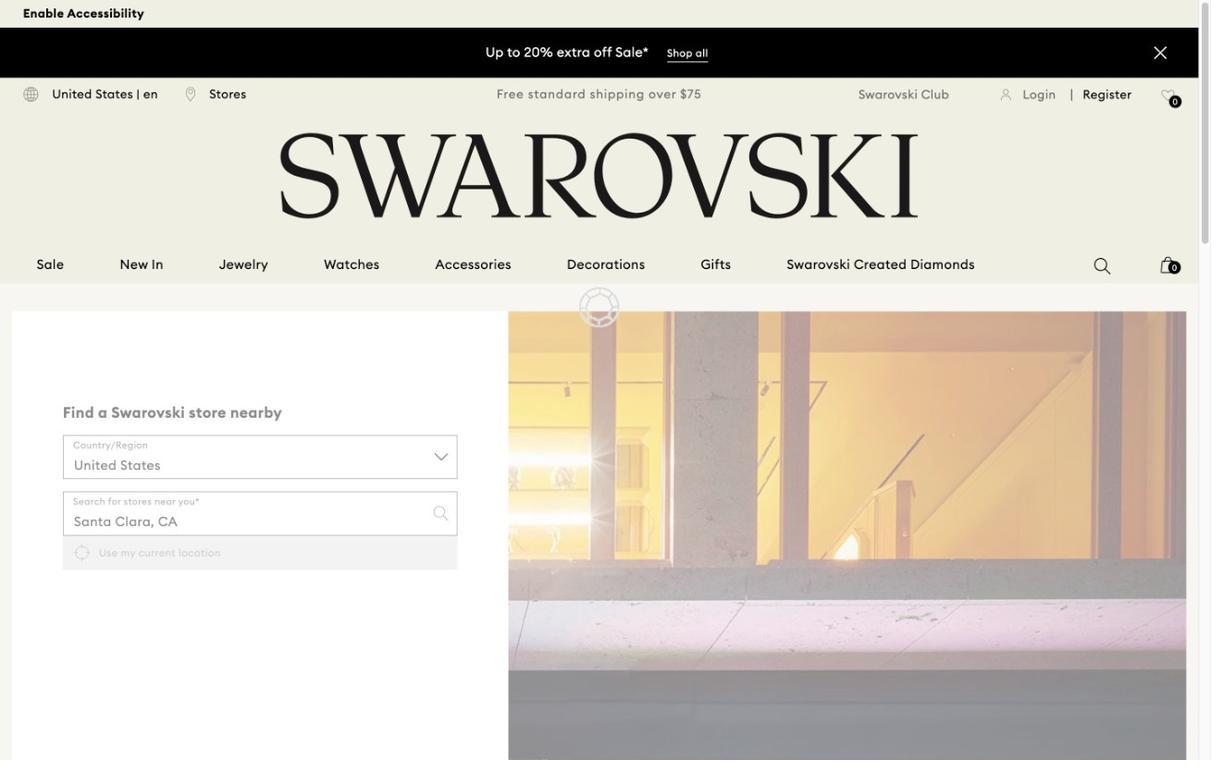 Task type: describe. For each thing, give the bounding box(es) containing it.
swarovski image
[[274, 132, 925, 219]]

search image image
[[1095, 258, 1111, 275]]

left-locator image image
[[186, 87, 196, 102]]

Search for stores near you* text field
[[63, 492, 458, 536]]

Country/Region text field
[[63, 435, 458, 480]]



Task type: locate. For each thing, give the bounding box(es) containing it.
cart-mobile image image
[[1161, 257, 1176, 274]]

my location image
[[73, 545, 91, 562]]

map image
[[509, 312, 1187, 761]]

country-selector image image
[[23, 87, 39, 102]]

left-wishlist image image
[[1162, 90, 1176, 102]]

left login image
[[1002, 89, 1012, 101]]

loading animation image
[[570, 277, 630, 338]]



Task type: vqa. For each thing, say whether or not it's contained in the screenshot.
and
no



